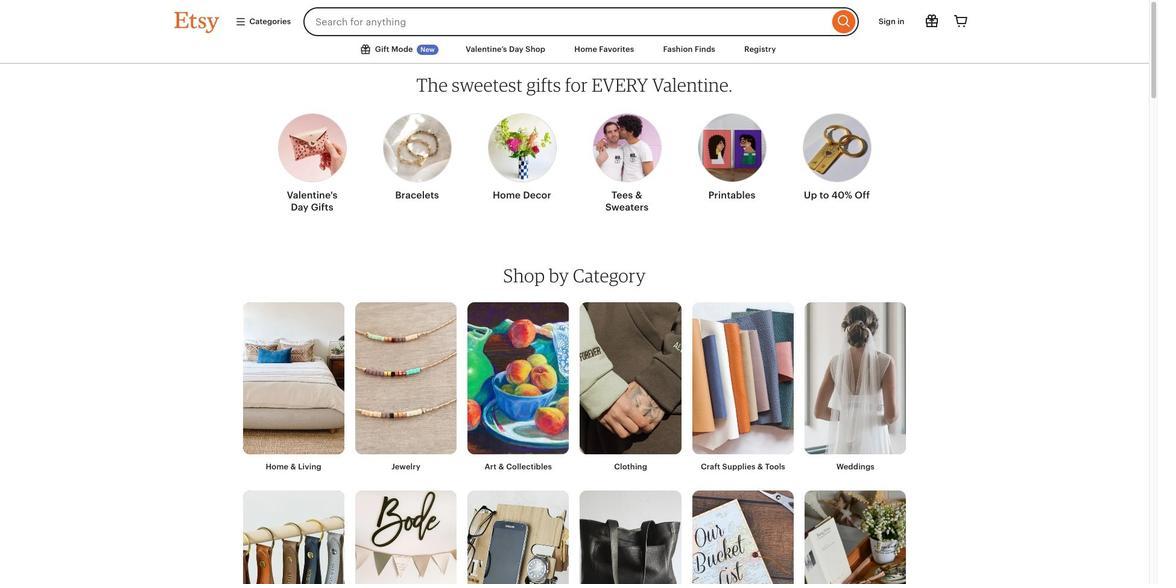 Task type: locate. For each thing, give the bounding box(es) containing it.
craft supplies & tools image
[[693, 302, 794, 455]]

weddings image
[[805, 302, 907, 455]]

clothing image
[[580, 302, 682, 455]]

menu bar
[[0, 0, 1150, 64], [152, 36, 997, 64]]

accessories image
[[243, 491, 345, 584]]

books, movies & music image
[[693, 491, 794, 584]]

None search field
[[304, 7, 859, 36]]

home & living image
[[243, 302, 345, 455]]

banner
[[152, 0, 997, 36]]



Task type: vqa. For each thing, say whether or not it's contained in the screenshot.
(1.9k)
no



Task type: describe. For each thing, give the bounding box(es) containing it.
electronics & accessories image
[[468, 491, 570, 584]]

art & collectibles image
[[468, 302, 570, 455]]

baby image
[[355, 491, 457, 584]]

jewelry image
[[355, 302, 457, 455]]

bags & purses image
[[580, 491, 682, 584]]

bath & beauty image
[[805, 491, 907, 584]]

Search for anything text field
[[304, 7, 830, 36]]



